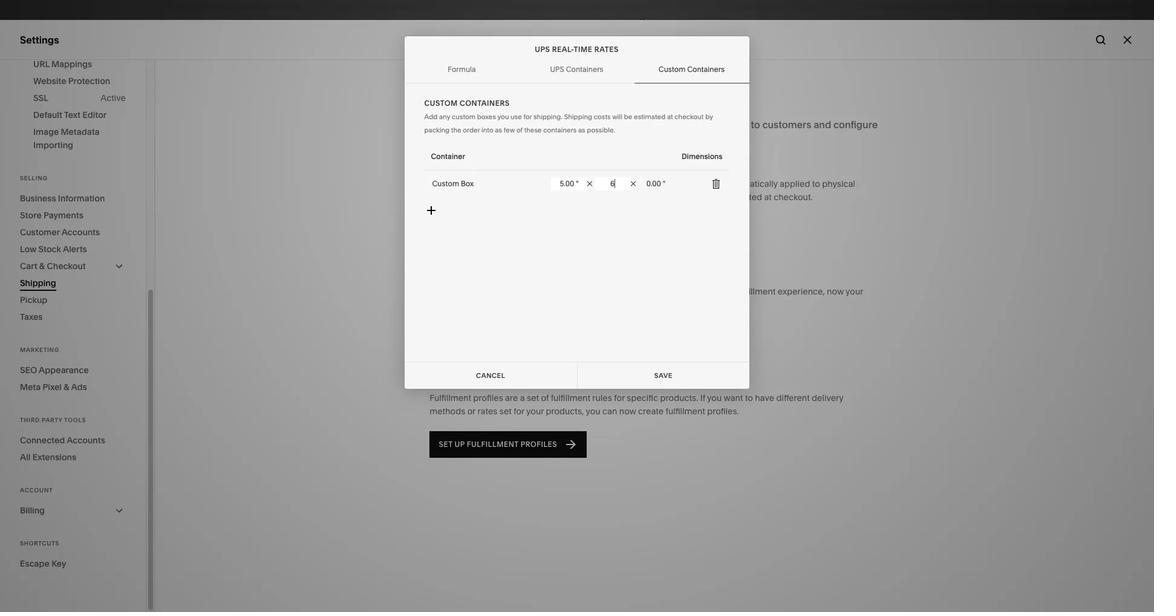 Task type: describe. For each thing, give the bounding box(es) containing it.
site.
[[700, 299, 716, 310]]

physical inside pickup is a fulfillment option for physical products. with a clear checkout and fulfillment experience, now your customers can purchase your products online and pick them up on-site.
[[556, 286, 589, 297]]

taxes link
[[20, 309, 126, 326]]

for inside custom containers add any custom boxes you use for shipping. shipping costs will be estimated at checkout by packing the order into as few of these containers as possible.
[[524, 113, 532, 121]]

are inside create shipping options for your customers to choose from. the costs are automatically applied to physical products. countries not served by any of your shipping options will not be accepted at checkout.
[[709, 178, 722, 189]]

into
[[482, 126, 494, 134]]

2 not from the left
[[697, 192, 710, 203]]

at inside create shipping options for your customers to choose from. the costs are automatically applied to physical products. countries not served by any of your shipping options will not be accepted at checkout.
[[764, 192, 772, 203]]

escape key
[[20, 558, 66, 569]]

create
[[430, 178, 457, 189]]

website protection link
[[33, 73, 126, 90]]

0 vertical spatial set
[[430, 372, 445, 384]]

metadata
[[61, 126, 100, 137]]

1 vertical spatial up
[[447, 372, 460, 384]]

customers inside pickup is a fulfillment option for physical products. with a clear checkout and fulfillment experience, now your customers can purchase your products online and pick them up on-site.
[[430, 299, 472, 310]]

rates
[[478, 406, 498, 417]]

shipping options
[[430, 155, 511, 167]]

0 vertical spatial settings
[[20, 34, 59, 46]]

analytics
[[20, 162, 62, 174]]

countries
[[470, 192, 509, 203]]

published
[[644, 26, 678, 35]]

will inside create shipping options for your customers to choose from. the costs are automatically applied to physical products. countries not served by any of your shipping options will not be accepted at checkout.
[[681, 192, 695, 203]]

up inside button
[[455, 440, 465, 449]]

be inside custom containers add any custom boxes you use for shipping. shipping costs will be estimated at checkout by packing the order into as few of these containers as possible.
[[625, 113, 633, 121]]

are inside shipping settings lets you control what shipping options are available to customers and configure your label printing integration.
[[691, 119, 705, 131]]

key
[[52, 558, 66, 569]]

protection
[[68, 76, 110, 87]]

profiles inside fulfillment profiles are a set of fulfillment rules for specific products. if you want to have different delivery methods or rates set for your products, you can now create fulfillment profiles.
[[473, 393, 503, 404]]

1 as from the left
[[495, 126, 503, 134]]

party
[[42, 417, 63, 424]]

or
[[468, 406, 476, 417]]

website link
[[20, 74, 134, 89]]

shipping.
[[534, 113, 563, 121]]

online
[[588, 299, 613, 310]]

shipping inside custom containers add any custom boxes you use for shipping. shipping costs will be estimated at checkout by packing the order into as few of these containers as possible.
[[565, 113, 593, 121]]

choose
[[615, 178, 644, 189]]

accepted
[[724, 192, 762, 203]]

rules
[[593, 393, 612, 404]]

will inside custom containers add any custom boxes you use for shipping. shipping costs will be estimated at checkout by packing the order into as few of these containers as possible.
[[613, 113, 623, 121]]

can inside pickup is a fulfillment option for physical products. with a clear checkout and fulfillment experience, now your customers can purchase your products online and pick them up on-site.
[[474, 299, 489, 310]]

width text field
[[595, 177, 631, 191]]

all
[[20, 452, 31, 463]]

your inside shipping settings lets you control what shipping options are available to customers and configure your label printing integration.
[[430, 132, 450, 144]]

store payments link
[[20, 207, 126, 224]]

checkout.
[[774, 192, 813, 203]]

is
[[459, 286, 465, 297]]

any inside custom containers add any custom boxes you use for shipping. shipping costs will be estimated at checkout by packing the order into as few of these containers as possible.
[[440, 113, 451, 121]]

text
[[64, 110, 81, 120]]

default
[[33, 110, 62, 120]]

and for checkout
[[719, 286, 734, 297]]

seo
[[20, 365, 37, 376]]

contacts
[[20, 140, 62, 152]]

options inside shipping settings lets you control what shipping options are available to customers and configure your label printing integration.
[[653, 119, 688, 131]]

clear
[[658, 286, 678, 297]]

create
[[638, 406, 664, 417]]

want
[[724, 393, 743, 404]]

taxes
[[20, 312, 43, 322]]

1 selling from the top
[[20, 97, 51, 109]]

2 selling from the top
[[20, 175, 48, 182]]

escape
[[20, 558, 50, 569]]

all extensions link
[[20, 449, 126, 466]]

1 ✕ from the left
[[587, 179, 593, 188]]

extensions
[[33, 452, 76, 463]]

and for customers
[[814, 119, 831, 131]]

2 vertical spatial shipping
[[612, 192, 647, 203]]

tools
[[64, 417, 86, 424]]

with
[[631, 286, 649, 297]]

2 vertical spatial settings
[[20, 476, 58, 489]]

by inside custom containers add any custom boxes you use for shipping. shipping costs will be estimated at checkout by packing the order into as few of these containers as possible.
[[706, 113, 713, 121]]

customer accounts link
[[20, 224, 126, 241]]

low
[[20, 244, 36, 255]]

acuity scheduling link
[[20, 183, 134, 198]]

can inside fulfillment profiles are a set of fulfillment rules for specific products. if you want to have different delivery methods or rates set for your products, you can now create fulfillment profiles.
[[603, 406, 617, 417]]

fulfillment down 'if'
[[666, 406, 705, 417]]

connected accounts all extensions
[[20, 435, 105, 463]]

0 vertical spatial set up fulfillment profiles
[[430, 372, 547, 384]]

few
[[504, 126, 515, 134]]

customers inside create shipping options for your customers to choose from. the costs are automatically applied to physical products. countries not served by any of your shipping options will not be accepted at checkout.
[[560, 178, 603, 189]]

help link
[[20, 498, 42, 511]]

ups real-time rates
[[535, 45, 619, 54]]

business information link
[[20, 190, 126, 207]]

2 marketing from the top
[[20, 347, 59, 353]]

custom containers
[[659, 65, 725, 74]]

seo appearance link
[[20, 362, 126, 379]]

estimated
[[634, 113, 666, 121]]

your inside fulfillment profiles are a set of fulfillment rules for specific products. if you want to have different delivery methods or rates set for your products, you can now create fulfillment profiles.
[[526, 406, 544, 417]]

ups containers
[[551, 65, 604, 74]]

customers inside shipping settings lets you control what shipping options are available to customers and configure your label printing integration.
[[763, 119, 812, 131]]

active
[[101, 93, 126, 103]]

lets
[[514, 119, 530, 131]]

business information store payments customer accounts low stock alerts
[[20, 193, 105, 255]]

1 not from the left
[[511, 192, 524, 203]]

ups for ups real-time rates
[[535, 45, 551, 54]]

time
[[574, 45, 593, 54]]

to inside fulfillment profiles are a set of fulfillment rules for specific products. if you want to have different delivery methods or rates set for your products, you can now create fulfillment profiles.
[[745, 393, 753, 404]]

1 vertical spatial set
[[500, 406, 512, 417]]

2 ✕ from the left
[[631, 179, 637, 188]]

pickup is a fulfillment option for physical products. with a clear checkout and fulfillment experience, now your customers can purchase your products online and pick them up on-site.
[[430, 286, 863, 310]]

contacts link
[[20, 140, 134, 154]]

costs inside custom containers add any custom boxes you use for shipping. shipping costs will be estimated at checkout by packing the order into as few of these containers as possible.
[[594, 113, 611, 121]]

applied
[[780, 178, 810, 189]]

shipping pickup taxes
[[20, 278, 56, 322]]

edit
[[168, 21, 185, 31]]

pickup inside shipping pickup taxes
[[20, 295, 47, 306]]

set up fulfillment profiles inside button
[[439, 440, 558, 449]]

fulfillment profiles are a set of fulfillment rules for specific products. if you want to have different delivery methods or rates set for your products, you can now create fulfillment profiles.
[[430, 393, 844, 417]]

connected accounts link
[[20, 432, 126, 449]]

1 vertical spatial options
[[496, 178, 526, 189]]

fulfillment left experience,
[[736, 286, 776, 297]]

rates
[[595, 45, 619, 54]]

add inside custom containers add any custom boxes you use for shipping. shipping costs will be estimated at checkout by packing the order into as few of these containers as possible.
[[425, 113, 438, 121]]

served
[[526, 192, 553, 203]]

1 marketing from the top
[[20, 119, 67, 131]]

acuity
[[20, 184, 49, 196]]

for right rules on the bottom
[[614, 393, 625, 404]]

store
[[20, 210, 42, 221]]

you inside shipping settings lets you control what shipping options are available to customers and configure your label printing integration.
[[532, 119, 549, 131]]

settings inside shipping settings lets you control what shipping options are available to customers and configure your label printing integration.
[[473, 119, 511, 131]]

business
[[20, 193, 56, 204]]

home
[[639, 17, 660, 26]]

of inside create shipping options for your customers to choose from. the costs are automatically applied to physical products. countries not served by any of your shipping options will not be accepted at checkout.
[[583, 192, 591, 203]]

containers for ups containers
[[566, 65, 604, 74]]

pixel
[[43, 382, 62, 393]]

alerts
[[63, 244, 87, 255]]

account
[[20, 487, 53, 494]]

ups for ups containers
[[551, 65, 565, 74]]

products. inside pickup is a fulfillment option for physical products. with a clear checkout and fulfillment experience, now your customers can purchase your products online and pick them up on-site.
[[591, 286, 629, 297]]

delivery
[[812, 393, 844, 404]]



Task type: vqa. For each thing, say whether or not it's contained in the screenshot.
Extensions
yes



Task type: locate. For each thing, give the bounding box(es) containing it.
2 horizontal spatial containers
[[688, 65, 725, 74]]

marketing
[[20, 119, 67, 131], [20, 347, 59, 353]]

are left available
[[691, 119, 705, 131]]

for inside pickup is a fulfillment option for physical products. with a clear checkout and fulfillment experience, now your customers can purchase your products online and pick them up on-site.
[[543, 286, 554, 297]]

from.
[[646, 178, 667, 189]]

2 horizontal spatial are
[[709, 178, 722, 189]]

experience,
[[778, 286, 825, 297]]

ups down real- at the left
[[551, 65, 565, 74]]

customers down is
[[430, 299, 472, 310]]

url
[[33, 59, 50, 70]]

option
[[516, 286, 541, 297]]

1 horizontal spatial set
[[527, 393, 539, 404]]

1 horizontal spatial can
[[603, 406, 617, 417]]

fulfillment up rates on the left of the page
[[462, 372, 509, 384]]

containers for custom containers
[[688, 65, 725, 74]]

pickup left is
[[430, 286, 457, 297]]

0 horizontal spatial at
[[668, 113, 674, 121]]

can
[[474, 299, 489, 310], [603, 406, 617, 417]]

now down the specific
[[619, 406, 636, 417]]

configure
[[834, 119, 878, 131]]

importing
[[33, 140, 73, 151]]

✕ left width text box
[[587, 179, 593, 188]]

not left accepted
[[697, 192, 710, 203]]

integration.
[[516, 132, 568, 144]]

purchase
[[491, 299, 529, 310]]

for right use
[[524, 113, 532, 121]]

1 vertical spatial marketing
[[20, 347, 59, 353]]

set up fulfillment profiles
[[430, 372, 547, 384], [439, 440, 558, 449]]

0 vertical spatial any
[[440, 113, 451, 121]]

1 horizontal spatial not
[[697, 192, 710, 203]]

shipping up countries
[[459, 178, 494, 189]]

as left what
[[579, 126, 586, 134]]

1 horizontal spatial are
[[691, 119, 705, 131]]

2 vertical spatial profiles
[[521, 440, 558, 449]]

up down the methods
[[455, 440, 465, 449]]

image metadata importing link
[[33, 123, 126, 154]]

for right rates on the left of the page
[[514, 406, 525, 417]]

physical up products
[[556, 286, 589, 297]]

0 vertical spatial up
[[674, 299, 684, 310]]

are up 'set up fulfillment profiles' button
[[505, 393, 518, 404]]

weight
[[541, 186, 563, 195], [541, 186, 563, 195]]

home page · published
[[621, 17, 678, 35]]

of inside custom containers add any custom boxes you use for shipping. shipping costs will be estimated at checkout by packing the order into as few of these containers as possible.
[[517, 126, 523, 134]]

printing
[[477, 132, 513, 144]]

containers down time
[[566, 65, 604, 74]]

will down the the
[[681, 192, 695, 203]]

shipping inside shipping settings lets you control what shipping options are available to customers and configure your label printing integration.
[[611, 119, 651, 131]]

calculated.
[[529, 92, 567, 101], [529, 92, 567, 101]]

1 vertical spatial selling
[[20, 175, 48, 182]]

0 vertical spatial can
[[474, 299, 489, 310]]

shipping options may be calculated by a variety of methods. choose how you would like your option's costs to be calculated.
[[431, 79, 719, 101], [431, 79, 719, 101]]

0 horizontal spatial custom
[[425, 99, 458, 108]]

now inside fulfillment profiles are a set of fulfillment rules for specific products. if you want to have different delivery methods or rates set for your products, you can now create fulfillment profiles.
[[619, 406, 636, 417]]

1 horizontal spatial custom
[[659, 65, 686, 74]]

costs inside create shipping options for your customers to choose from. the costs are automatically applied to physical products. countries not served by any of your shipping options will not be accepted at checkout.
[[686, 178, 707, 189]]

1 vertical spatial customers
[[560, 178, 603, 189]]

available
[[708, 119, 749, 131]]

of inside fulfillment profiles are a set of fulfillment rules for specific products. if you want to have different delivery methods or rates set for your products, you can now create fulfillment profiles.
[[541, 393, 549, 404]]

1 vertical spatial ups
[[551, 65, 565, 74]]

settings up url
[[20, 34, 59, 46]]

2 vertical spatial up
[[455, 440, 465, 449]]

custom down published
[[659, 65, 686, 74]]

profiles up products, on the bottom of the page
[[511, 372, 547, 384]]

1 vertical spatial set up fulfillment profiles
[[439, 440, 558, 449]]

help
[[20, 498, 42, 510]]

1 horizontal spatial any
[[567, 192, 581, 203]]

containers up available
[[688, 65, 725, 74]]

0 horizontal spatial pickup
[[20, 295, 47, 306]]

for up served
[[528, 178, 539, 189]]

0 vertical spatial and
[[814, 119, 831, 131]]

0 horizontal spatial physical
[[556, 286, 589, 297]]

to inside shipping settings lets you control what shipping options are available to customers and configure your label printing integration.
[[751, 119, 760, 131]]

2 vertical spatial customers
[[430, 299, 472, 310]]

shipping down choose
[[612, 192, 647, 203]]

fulfillment up the purchase
[[474, 286, 514, 297]]

2 horizontal spatial products.
[[660, 393, 698, 404]]

now inside pickup is a fulfillment option for physical products. with a clear checkout and fulfillment experience, now your customers can purchase your products online and pick them up on-site.
[[827, 286, 844, 297]]

checkout left available
[[675, 113, 704, 121]]

0 vertical spatial ups
[[535, 45, 551, 54]]

if
[[701, 393, 705, 404]]

2 horizontal spatial customers
[[763, 119, 812, 131]]

custom inside custom containers add any custom boxes you use for shipping. shipping costs will be estimated at checkout by packing the order into as few of these containers as possible.
[[425, 99, 458, 108]]

are down dimensions
[[709, 178, 722, 189]]

2 as from the left
[[579, 126, 586, 134]]

options up dimensions
[[653, 119, 688, 131]]

seo appearance meta pixel & ads
[[20, 365, 89, 393]]

library
[[48, 455, 81, 467]]

low stock alerts link
[[20, 241, 126, 258]]

customers right available
[[763, 119, 812, 131]]

pickup inside pickup is a fulfillment option for physical products. with a clear checkout and fulfillment experience, now your customers can purchase your products online and pick them up on-site.
[[430, 286, 457, 297]]

containers up boxes
[[460, 99, 510, 108]]

set up fulfillment profiles button
[[430, 431, 587, 458]]

settings down asset
[[20, 476, 58, 489]]

0 horizontal spatial can
[[474, 299, 489, 310]]

options down from.
[[649, 192, 680, 203]]

you
[[684, 79, 697, 88], [684, 79, 697, 88], [498, 113, 509, 121], [532, 119, 549, 131], [707, 393, 722, 404], [586, 406, 601, 417]]

1 vertical spatial can
[[603, 406, 617, 417]]

checkout up on-
[[680, 286, 717, 297]]

page
[[621, 26, 639, 35]]

selling up the acuity
[[20, 175, 48, 182]]

0 vertical spatial custom
[[659, 65, 686, 74]]

depend
[[478, 186, 503, 195], [478, 186, 503, 195]]

1 vertical spatial physical
[[556, 286, 589, 297]]

1 vertical spatial custom
[[425, 99, 458, 108]]

0 horizontal spatial now
[[619, 406, 636, 417]]

1 vertical spatial will
[[681, 192, 695, 203]]

0 vertical spatial checkout
[[675, 113, 704, 121]]

0 horizontal spatial will
[[613, 113, 623, 121]]

on-
[[686, 299, 700, 310]]

a inside fulfillment profiles are a set of fulfillment rules for specific products. if you want to have different delivery methods or rates set for your products, you can now create fulfillment profiles.
[[520, 393, 525, 404]]

1 vertical spatial checkout
[[680, 286, 717, 297]]

website down url
[[33, 76, 66, 87]]

set up fulfillment profiles up rates on the left of the page
[[430, 372, 547, 384]]

physical right applied at the right top of the page
[[822, 178, 855, 189]]

at right estimated
[[668, 113, 674, 121]]

analytics link
[[20, 162, 134, 176]]

editor
[[82, 110, 107, 120]]

0 horizontal spatial not
[[511, 192, 524, 203]]

payments
[[44, 210, 83, 221]]

as
[[495, 126, 503, 134], [579, 126, 586, 134]]

1 horizontal spatial and
[[719, 286, 734, 297]]

settings up the printing
[[473, 119, 511, 131]]

0 vertical spatial shipping
[[611, 119, 651, 131]]

url mappings link
[[33, 56, 126, 73]]

length text field
[[551, 177, 587, 191]]

0 vertical spatial at
[[668, 113, 674, 121]]

0 vertical spatial options
[[653, 119, 688, 131]]

and left pick
[[615, 299, 630, 310]]

0 vertical spatial will
[[613, 113, 623, 121]]

options up countries
[[496, 178, 526, 189]]

are inside fulfillment profiles are a set of fulfillment rules for specific products. if you want to have different delivery methods or rates set for your products, you can now create fulfillment profiles.
[[505, 393, 518, 404]]

1 vertical spatial and
[[719, 286, 734, 297]]

and
[[814, 119, 831, 131], [719, 286, 734, 297], [615, 299, 630, 310]]

checkout inside custom containers add any custom boxes you use for shipping. shipping costs will be estimated at checkout by packing the order into as few of these containers as possible.
[[675, 113, 704, 121]]

1 horizontal spatial as
[[579, 126, 586, 134]]

profiles down products, on the bottom of the page
[[521, 440, 558, 449]]

set down the methods
[[439, 440, 453, 449]]

any down length text field
[[567, 192, 581, 203]]

0 horizontal spatial and
[[615, 299, 630, 310]]

1 vertical spatial shipping
[[459, 178, 494, 189]]

fulfillment down rates on the left of the page
[[467, 440, 519, 449]]

products,
[[546, 406, 584, 417]]

None text field
[[431, 177, 516, 191]]

settings link
[[20, 476, 134, 490]]

connected
[[20, 435, 65, 446]]

at inside custom containers add any custom boxes you use for shipping. shipping costs will be estimated at checkout by packing the order into as few of these containers as possible.
[[668, 113, 674, 121]]

can down rules on the bottom
[[603, 406, 617, 417]]

and inside shipping settings lets you control what shipping options are available to customers and configure your label printing integration.
[[814, 119, 831, 131]]

third party tools
[[20, 417, 86, 424]]

at down automatically
[[764, 192, 772, 203]]

shipping right what
[[611, 119, 651, 131]]

calculated
[[519, 79, 555, 88], [519, 79, 555, 88]]

the inside custom containers add any custom boxes you use for shipping. shipping costs will be estimated at checkout by packing the order into as few of these containers as possible.
[[452, 126, 462, 134]]

physical inside create shipping options for your customers to choose from. the costs are automatically applied to physical products. countries not served by any of your shipping options will not be accepted at checkout.
[[822, 178, 855, 189]]

pickup
[[430, 286, 457, 297], [20, 295, 47, 306]]

containers
[[566, 65, 604, 74], [688, 65, 725, 74], [460, 99, 510, 108]]

0 vertical spatial are
[[691, 119, 705, 131]]

cancel link
[[405, 362, 577, 389], [411, 363, 744, 390], [411, 363, 744, 390]]

marketing up seo
[[20, 347, 59, 353]]

products. inside fulfillment profiles are a set of fulfillment rules for specific products. if you want to have different delivery methods or rates set for your products, you can now create fulfillment profiles.
[[660, 393, 698, 404]]

be inside create shipping options for your customers to choose from. the costs are automatically applied to physical products. countries not served by any of your shipping options will not be accepted at checkout.
[[712, 192, 722, 203]]

0 horizontal spatial products.
[[430, 192, 468, 203]]

depending on weight let the cost depend on the total weight of the purchase.
[[440, 171, 615, 195], [440, 171, 615, 195]]

products
[[550, 299, 586, 310]]

1 horizontal spatial now
[[827, 286, 844, 297]]

accounts inside connected accounts all extensions
[[67, 435, 105, 446]]

accounts
[[61, 227, 100, 238], [67, 435, 105, 446]]

by
[[557, 79, 565, 88], [557, 79, 565, 88], [706, 113, 713, 121], [555, 192, 565, 203]]

0 vertical spatial accounts
[[61, 227, 100, 238]]

have
[[755, 393, 774, 404]]

ups left real- at the left
[[535, 45, 551, 54]]

marketing link
[[20, 118, 134, 133]]

formula
[[448, 65, 476, 74]]

tab list
[[1024, 17, 1080, 36]]

products. inside create shipping options for your customers to choose from. the costs are automatically applied to physical products. countries not served by any of your shipping options will not be accepted at checkout.
[[430, 192, 468, 203]]

the
[[669, 178, 684, 189]]

specific
[[627, 393, 658, 404]]

0 horizontal spatial customers
[[430, 299, 472, 310]]

you inside custom containers add any custom boxes you use for shipping. shipping costs will be estimated at checkout by packing the order into as few of these containers as possible.
[[498, 113, 509, 121]]

will up the possible.
[[613, 113, 623, 121]]

0 vertical spatial set
[[527, 393, 539, 404]]

1 vertical spatial are
[[709, 178, 722, 189]]

url mappings website protection
[[33, 59, 110, 87]]

and left configure
[[814, 119, 831, 131]]

now right experience,
[[827, 286, 844, 297]]

products. down 'create'
[[430, 192, 468, 203]]

1 horizontal spatial pickup
[[430, 286, 457, 297]]

1 horizontal spatial ✕
[[631, 179, 637, 188]]

be
[[508, 79, 517, 88], [508, 79, 517, 88], [518, 92, 527, 101], [518, 92, 527, 101], [625, 113, 633, 121], [712, 192, 722, 203]]

profiles inside button
[[521, 440, 558, 449]]

not left served
[[511, 192, 524, 203]]

for right option
[[543, 286, 554, 297]]

0 vertical spatial now
[[827, 286, 844, 297]]

1 vertical spatial products.
[[591, 286, 629, 297]]

shipping settings lets you control what shipping options are available to customers and configure your label printing integration.
[[430, 119, 878, 144]]

height text field
[[638, 177, 675, 191]]

fulfillment
[[430, 393, 471, 404]]

2 vertical spatial and
[[615, 299, 630, 310]]

depending
[[440, 171, 491, 183], [440, 171, 491, 183]]

up left on-
[[674, 299, 684, 310]]

set inside 'set up fulfillment profiles' button
[[439, 440, 453, 449]]

2 horizontal spatial and
[[814, 119, 831, 131]]

marketing up the contacts
[[20, 119, 67, 131]]

accounts up alerts
[[61, 227, 100, 238]]

0 horizontal spatial are
[[505, 393, 518, 404]]

not
[[511, 192, 524, 203], [697, 192, 710, 203]]

2 vertical spatial options
[[649, 192, 680, 203]]

any inside create shipping options for your customers to choose from. the costs are automatically applied to physical products. countries not served by any of your shipping options will not be accepted at checkout.
[[567, 192, 581, 203]]

now
[[827, 286, 844, 297], [619, 406, 636, 417]]

1 vertical spatial now
[[619, 406, 636, 417]]

1 vertical spatial accounts
[[67, 435, 105, 446]]

set up fulfillment profiles down rates on the left of the page
[[439, 440, 558, 449]]

set up 'set up fulfillment profiles' button
[[527, 393, 539, 404]]

1 horizontal spatial physical
[[822, 178, 855, 189]]

customer
[[20, 227, 60, 238]]

and right clear
[[719, 286, 734, 297]]

✕ left height 'text box'
[[631, 179, 637, 188]]

default text editor image metadata importing
[[33, 110, 107, 151]]

asset library
[[20, 455, 81, 467]]

fulfillment inside button
[[467, 440, 519, 449]]

products. up online
[[591, 286, 629, 297]]

custom for custom containers add any custom boxes you use for shipping. shipping costs will be estimated at checkout by packing the order into as few of these containers as possible.
[[425, 99, 458, 108]]

how
[[668, 79, 682, 88], [668, 79, 682, 88]]

them
[[651, 299, 672, 310]]

custom for custom containers
[[659, 65, 686, 74]]

can left the purchase
[[474, 299, 489, 310]]

physical
[[822, 178, 855, 189], [556, 286, 589, 297]]

0 vertical spatial products.
[[430, 192, 468, 203]]

containers inside custom containers add any custom boxes you use for shipping. shipping costs will be estimated at checkout by packing the order into as few of these containers as possible.
[[460, 99, 510, 108]]

fulfillment
[[474, 286, 514, 297], [736, 286, 776, 297], [462, 372, 509, 384], [551, 393, 591, 404], [666, 406, 705, 417], [467, 440, 519, 449]]

1 horizontal spatial will
[[681, 192, 695, 203]]

meta pixel & ads link
[[20, 379, 126, 396]]

custom up custom
[[425, 99, 458, 108]]

appearance
[[39, 365, 89, 376]]

up inside pickup is a fulfillment option for physical products. with a clear checkout and fulfillment experience, now your customers can purchase your products online and pick them up on-site.
[[674, 299, 684, 310]]

packing
[[425, 126, 450, 134]]

pickup up 'taxes'
[[20, 295, 47, 306]]

1 vertical spatial set
[[439, 440, 453, 449]]

custom
[[659, 65, 686, 74], [425, 99, 458, 108]]

by inside create shipping options for your customers to choose from. the costs are automatically applied to physical products. countries not served by any of your shipping options will not be accepted at checkout.
[[555, 192, 565, 203]]

customers left choose
[[560, 178, 603, 189]]

fulfillment up products, on the bottom of the page
[[551, 393, 591, 404]]

1 vertical spatial settings
[[473, 119, 511, 131]]

0 horizontal spatial containers
[[460, 99, 510, 108]]

as left few
[[495, 126, 503, 134]]

containers for custom containers add any custom boxes you use for shipping. shipping costs will be estimated at checkout by packing the order into as few of these containers as possible.
[[460, 99, 510, 108]]

0 horizontal spatial ✕
[[587, 179, 593, 188]]

shipping inside shipping settings lets you control what shipping options are available to customers and configure your label printing integration.
[[430, 119, 471, 131]]

1 vertical spatial at
[[764, 192, 772, 203]]

1 vertical spatial profiles
[[473, 393, 503, 404]]

profiles up rates on the left of the page
[[473, 393, 503, 404]]

set up fulfillment
[[430, 372, 445, 384]]

2 vertical spatial are
[[505, 393, 518, 404]]

any up the packing at the top left
[[440, 113, 451, 121]]

1 horizontal spatial containers
[[566, 65, 604, 74]]

0 vertical spatial marketing
[[20, 119, 67, 131]]

0 vertical spatial physical
[[822, 178, 855, 189]]

None button
[[578, 362, 750, 389]]

products. left 'if'
[[660, 393, 698, 404]]

website up ssl
[[20, 75, 58, 87]]

accounts inside business information store payments customer accounts low stock alerts
[[61, 227, 100, 238]]

shortcuts
[[20, 540, 59, 547]]

1 horizontal spatial products.
[[591, 286, 629, 297]]

shipping
[[552, 45, 589, 54], [552, 45, 589, 54], [431, 79, 462, 88], [431, 79, 462, 88], [430, 89, 488, 105], [565, 113, 593, 121], [430, 119, 471, 131], [430, 155, 472, 167], [20, 278, 56, 289]]

0 horizontal spatial as
[[495, 126, 503, 134]]

website inside url mappings website protection
[[33, 76, 66, 87]]

for inside create shipping options for your customers to choose from. the costs are automatically applied to physical products. countries not served by any of your shipping options will not be accepted at checkout.
[[528, 178, 539, 189]]

options
[[463, 79, 490, 88], [463, 79, 490, 88], [474, 155, 511, 167]]

at
[[668, 113, 674, 121], [764, 192, 772, 203]]

0 vertical spatial customers
[[763, 119, 812, 131]]

up up fulfillment
[[447, 372, 460, 384]]

0 vertical spatial selling
[[20, 97, 51, 109]]

selling
[[20, 97, 51, 109], [20, 175, 48, 182]]

edit button
[[160, 15, 193, 38]]

1 horizontal spatial at
[[764, 192, 772, 203]]

1 horizontal spatial customers
[[560, 178, 603, 189]]

0 vertical spatial profiles
[[511, 372, 547, 384]]

set right rates on the left of the page
[[500, 406, 512, 417]]

pick
[[632, 299, 649, 310]]

0 horizontal spatial set
[[500, 406, 512, 417]]

escape key link
[[20, 555, 126, 572]]

·
[[641, 26, 642, 35]]

accounts up all extensions link
[[67, 435, 105, 446]]

what
[[586, 119, 609, 131]]

default text editor link
[[33, 106, 126, 123]]

selling up the default
[[20, 97, 51, 109]]

1 vertical spatial any
[[567, 192, 581, 203]]

0 horizontal spatial any
[[440, 113, 451, 121]]

dimensions
[[682, 152, 723, 161]]

checkout inside pickup is a fulfillment option for physical products. with a clear checkout and fulfillment experience, now your customers can purchase your products online and pick them up on-site.
[[680, 286, 717, 297]]

2 vertical spatial products.
[[660, 393, 698, 404]]

methods
[[430, 406, 465, 417]]

third
[[20, 417, 40, 424]]



